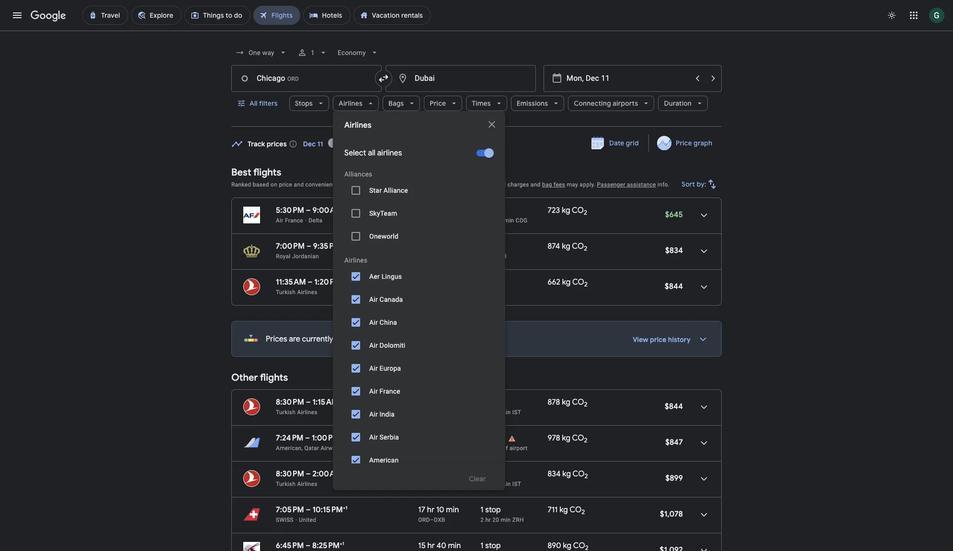 Task type: describe. For each thing, give the bounding box(es) containing it.
$899
[[666, 474, 683, 484]]

1 stop flight. element for 834
[[481, 470, 501, 481]]

878
[[548, 398, 560, 408]]

1 inside 6:45 pm – 8:25 pm + 1
[[342, 541, 344, 548]]

departure time: 8:30 pm. text field for 1:15 am
[[276, 398, 304, 408]]

Arrival time: 10:15 PM on  Tuesday, December 12. text field
[[313, 505, 348, 516]]

find the best price region
[[231, 132, 722, 160]]

change
[[481, 446, 501, 452]]

Departure time: 5:30 PM. text field
[[276, 206, 304, 216]]

flight details. leaves o'hare international airport at 8:30 pm on monday, december 11 and arrives at abu dhabi international airport at 2:00 am on wednesday, december 13. image
[[693, 468, 716, 491]]

best flights
[[231, 167, 281, 179]]

connecting
[[574, 99, 611, 108]]

899 US dollars text field
[[666, 474, 683, 484]]

flight details. leaves o'hare international airport at 7:00 pm on monday, december 11 and arrives at dubai international airport at 9:35 pm on tuesday, december 12. image
[[693, 240, 716, 263]]

ist inside 1 stop 4 hr 25 min ist
[[513, 481, 521, 488]]

bag fees button
[[542, 182, 565, 188]]

flight details. leaves o'hare international airport at 11:35 am on monday, december 11 and arrives at dubai international airport at 1:20 pm on tuesday, december 12. image
[[693, 276, 716, 299]]

flight details. leaves o'hare international airport at 7:05 pm on monday, december 11 and arrives at dubai international airport at 10:15 pm on tuesday, december 12. image
[[693, 504, 716, 527]]

min for 14 hr 55 min cdg
[[504, 218, 514, 224]]

airlines inside 8:30 pm – 2:00 am turkish airlines
[[297, 481, 317, 488]]

select
[[345, 149, 366, 158]]

723
[[548, 206, 560, 216]]

hr for 14 hr 55 min cdg
[[489, 218, 494, 224]]

$844 for 878
[[665, 402, 683, 412]]

flight details. leaves o'hare international airport at 6:45 pm on monday, december 11 and arrives at sharjah international airport at 8:25 pm on tuesday, december 12. image
[[693, 540, 716, 552]]

co for 711 kg co 2
[[570, 506, 582, 516]]

only
[[468, 457, 482, 465]]

– for 10:15 pm
[[306, 506, 311, 516]]

airlines down airlines popup button
[[345, 121, 372, 130]]

track prices
[[248, 140, 287, 148]]

stop for 1 stop 2 hr 20 min zrh
[[485, 506, 501, 516]]

2 for 662
[[584, 281, 588, 289]]

Departure time: 7:05 PM. text field
[[276, 506, 304, 516]]

8:25 pm
[[312, 542, 340, 551]]

4
[[481, 481, 484, 488]]

flight details. leaves o'hare international airport at 5:30 pm on monday, december 11 and arrives at dubai international airport at 9:00 am on wednesday, december 13. image
[[693, 204, 716, 227]]

2 stops flight. element
[[481, 434, 506, 445]]

3 1 stop flight. element from the top
[[481, 542, 501, 552]]

leaves o'hare international airport at 7:24 pm on monday, december 11 and arrives at sharjah international airport at 1:00 pm on wednesday, december 13. element
[[276, 434, 345, 444]]

20
[[493, 517, 499, 524]]

dolomiti
[[380, 342, 406, 350]]

844 US dollars text field
[[665, 282, 683, 292]]

learn more about tracked prices image
[[289, 140, 297, 148]]

turkish for 1:15 am
[[276, 410, 296, 416]]

stops
[[487, 434, 506, 444]]

45
[[493, 410, 499, 416]]

2 inside 2 stops flight. element
[[481, 434, 485, 444]]

0 vertical spatial +
[[435, 182, 438, 188]]

2 for 711
[[582, 509, 585, 517]]

air france inside main content
[[276, 218, 303, 224]]

– for 9:35 pm
[[307, 242, 311, 252]]

11:35 am
[[276, 278, 306, 287]]

view
[[633, 336, 649, 344]]

connecting airports
[[574, 99, 638, 108]]

date grid
[[609, 139, 639, 148]]

convenience
[[305, 182, 339, 188]]

europa
[[380, 365, 401, 373]]

834
[[548, 470, 561, 480]]

of
[[503, 446, 508, 452]]

duration button
[[658, 92, 708, 115]]

1 stop 2 hr 20 min zrh
[[481, 506, 524, 524]]

2 for 723
[[584, 209, 587, 217]]

$834
[[665, 246, 683, 256]]

711
[[548, 506, 558, 516]]

hr for 3 hr 45 min ist
[[486, 410, 491, 416]]

1 fees from the left
[[440, 182, 451, 188]]

leaves o'hare international airport at 11:35 am on monday, december 11 and arrives at dubai international airport at 1:20 pm on tuesday, december 12. element
[[276, 277, 346, 287]]

passenger
[[597, 182, 626, 188]]

times
[[472, 99, 491, 108]]

view price history
[[633, 336, 691, 344]]

6:45 pm – 8:25 pm + 1
[[276, 541, 344, 551]]

india
[[380, 411, 395, 419]]

kg for 890
[[563, 542, 572, 551]]

airports
[[613, 99, 638, 108]]

change appearance image
[[881, 4, 904, 27]]

7:00 pm
[[276, 242, 305, 252]]

total duration 15 hr 40 min. element
[[418, 542, 481, 552]]

8:30 pm – 1:15 am turkish airlines
[[276, 398, 338, 416]]

co for 834 kg co 2
[[573, 470, 585, 480]]

8:30 pm for 2:00 am
[[276, 470, 304, 480]]

select all airlines
[[345, 149, 402, 158]]

american,
[[276, 446, 303, 452]]

air left the dolomiti
[[369, 342, 378, 350]]

co for 662 kg co 2
[[572, 278, 584, 287]]

10:15 pm
[[313, 506, 343, 516]]

1 turkish from the top
[[276, 289, 296, 296]]

layover (1 of 1) is a 1 hr layover at istanbul airport in i̇stanbul. element
[[481, 289, 543, 297]]

1:20 pm
[[314, 278, 341, 287]]

Arrival time: 9:00 AM on  Wednesday, December 13. text field
[[313, 206, 348, 216]]

978 kg co 2
[[548, 434, 588, 445]]

may
[[567, 182, 578, 188]]

9:35 pm
[[313, 242, 341, 252]]

1 ist from the top
[[513, 410, 521, 416]]

kg for 978
[[562, 434, 571, 444]]

aer lingus
[[369, 273, 402, 281]]

price button
[[424, 92, 462, 115]]

graph
[[694, 139, 712, 148]]

0 horizontal spatial france
[[285, 218, 303, 224]]

1 stop flight. element for 711
[[481, 506, 501, 517]]

price for price graph
[[676, 139, 692, 148]]

7:05 pm
[[276, 506, 304, 516]]

645 US dollars text field
[[665, 210, 683, 220]]

on
[[271, 182, 277, 188]]

turkish airlines
[[276, 289, 317, 296]]

leaves o'hare international airport at 5:30 pm on monday, december 11 and arrives at dubai international airport at 9:00 am on wednesday, december 13. element
[[276, 206, 348, 216]]

taxes
[[419, 182, 433, 188]]

$847
[[666, 438, 683, 448]]

 image for 7:05 pm
[[295, 517, 297, 524]]

filters
[[259, 99, 278, 108]]

ord
[[418, 517, 430, 524]]

15
[[418, 542, 426, 551]]

ranked based on price and convenience
[[231, 182, 339, 188]]

airlines inside 8:30 pm – 1:15 am turkish airlines
[[297, 410, 317, 416]]

leaves o'hare international airport at 6:45 pm on monday, december 11 and arrives at sharjah international airport at 8:25 pm on tuesday, december 12. element
[[276, 541, 344, 551]]

best
[[231, 167, 251, 179]]

1 inside 1 stop 4 hr 25 min ist
[[481, 470, 484, 480]]

american
[[369, 457, 399, 465]]

air up the air india
[[369, 388, 378, 396]]

1 stop 4 hr 25 min ist
[[481, 470, 521, 488]]

main content containing best flights
[[231, 132, 722, 552]]

flight details. leaves o'hare international airport at 8:30 pm on monday, december 11 and arrives at dubai international airport at 1:15 am on wednesday, december 13. image
[[693, 396, 716, 419]]

qatar
[[304, 446, 319, 452]]

11
[[318, 140, 323, 148]]

– for 1:15 am
[[306, 398, 311, 408]]

2 fees from the left
[[554, 182, 565, 188]]

layover (1 of 2) is a 11 hr 58 min overnight layover in new york. transfer here from laguardia airport to john f. kennedy international airport. layover (2 of 2) is a 4 hr layover at hamad international airport in doha. element
[[481, 445, 543, 453]]

Departure time: 7:24 PM. text field
[[276, 434, 303, 444]]

loading results progress bar
[[0, 31, 953, 33]]

sort by:
[[682, 180, 707, 189]]

air india
[[369, 411, 395, 419]]

1 and from the left
[[294, 182, 304, 188]]

1 inside popup button
[[311, 49, 315, 57]]

currently
[[302, 335, 333, 344]]

1 button
[[294, 41, 332, 64]]

air left the canada
[[369, 296, 378, 304]]

2:00 am
[[313, 470, 342, 480]]

price graph
[[676, 139, 712, 148]]

5:30 pm – 9:00 am
[[276, 206, 342, 216]]

stops
[[295, 99, 313, 108]]

890
[[548, 542, 561, 551]]

10
[[436, 506, 444, 516]]

flights for best flights
[[253, 167, 281, 179]]

canada
[[380, 296, 403, 304]]

2 inside 1 stop 2 hr 20 min zrh
[[481, 517, 484, 524]]

lingus
[[382, 273, 402, 281]]

layover (1 of 1) is a 4 hr 25 min layover at istanbul airport in i̇stanbul. element
[[481, 481, 543, 489]]

dec 11
[[303, 140, 323, 148]]

total duration 19 hr 30 min. element
[[418, 470, 481, 481]]

co for 723 kg co 2
[[572, 206, 584, 216]]

1 inside 7:05 pm – 10:15 pm + 1
[[346, 505, 348, 512]]

prices for prices are currently typical
[[266, 335, 287, 344]]

40
[[437, 542, 446, 551]]

air china
[[369, 319, 397, 327]]

7:00 pm – 9:35 pm royal jordanian
[[276, 242, 341, 260]]

2 for 834
[[585, 473, 588, 481]]

other
[[231, 372, 258, 384]]

emissions
[[517, 99, 548, 108]]



Task type: vqa. For each thing, say whether or not it's contained in the screenshot.
first 8:30 PM from the top
yes



Task type: locate. For each thing, give the bounding box(es) containing it.
– for 8:25 pm
[[306, 542, 311, 551]]

8:30 pm inside 8:30 pm – 1:15 am turkish airlines
[[276, 398, 304, 408]]

price right "bags" popup button
[[430, 99, 446, 108]]

price for price
[[430, 99, 446, 108]]

17 hr 10 min ord – dxb
[[418, 506, 459, 524]]

co inside 978 kg co 2
[[572, 434, 584, 444]]

Arrival time: 2:00 AM on  Wednesday, December 13. text field
[[313, 470, 347, 480]]

1 stop flight. element down 20
[[481, 542, 501, 552]]

stop up 20
[[485, 506, 501, 516]]

Departure time: 7:00 PM. text field
[[276, 242, 305, 252]]

3 hr 45 min ist
[[481, 410, 521, 416]]

learn more about ranking image
[[341, 181, 350, 189]]

air france down air europa
[[369, 388, 400, 396]]

kg inside 874 kg co 2
[[562, 242, 571, 252]]

co for 878 kg co 2
[[572, 398, 584, 408]]

723 kg co 2
[[548, 206, 587, 217]]

Arrival time: 8:25 PM on  Tuesday, December 12. text field
[[312, 541, 344, 551]]

Departure time: 6:45 PM. text field
[[276, 542, 304, 551]]

hr inside 'element'
[[428, 542, 435, 551]]

1 vertical spatial  image
[[295, 517, 297, 524]]

co right 878 at the bottom right
[[572, 398, 584, 408]]

co inside 723 kg co 2
[[572, 206, 584, 216]]

min inside 17 hr 10 min ord – dxb
[[446, 506, 459, 516]]

min inside 1 stop 2 hr 20 min zrh
[[501, 517, 511, 524]]

co right 890
[[573, 542, 585, 551]]

kg right 878 at the bottom right
[[562, 398, 571, 408]]

2 for 874
[[584, 245, 588, 253]]

Departure time: 8:30 PM. text field
[[276, 398, 304, 408], [276, 470, 304, 480]]

turkish up departure time: 7:05 pm. text field
[[276, 481, 296, 488]]

fees right the bag
[[554, 182, 565, 188]]

– inside 7:05 pm – 10:15 pm + 1
[[306, 506, 311, 516]]

1 vertical spatial flights
[[260, 372, 288, 384]]

total duration 17 hr 10 min. element
[[418, 506, 481, 517]]

2 right 874
[[584, 245, 588, 253]]

turkish for 2:00 am
[[276, 481, 296, 488]]

2 left 20
[[481, 517, 484, 524]]

0 horizontal spatial fees
[[440, 182, 451, 188]]

turkish down leaves o'hare international airport at 8:30 pm on monday, december 11 and arrives at dubai international airport at 1:15 am on wednesday, december 13. element
[[276, 410, 296, 416]]

flights
[[253, 167, 281, 179], [260, 372, 288, 384]]

co right 978
[[572, 434, 584, 444]]

 image
[[305, 218, 307, 224], [295, 517, 297, 524]]

adult.
[[467, 182, 482, 188]]

royal
[[276, 253, 291, 260]]

1 vertical spatial ist
[[513, 481, 521, 488]]

serbia
[[380, 434, 399, 442]]

14 hr 55 min cdg
[[481, 218, 528, 224]]

1 horizontal spatial price
[[650, 336, 667, 344]]

grid
[[626, 139, 639, 148]]

times button
[[466, 92, 507, 115]]

1 8:30 pm from the top
[[276, 398, 304, 408]]

2 vertical spatial +
[[340, 541, 342, 548]]

prices left the are
[[266, 335, 287, 344]]

main menu image
[[11, 10, 23, 21]]

1 vertical spatial stop
[[485, 506, 501, 516]]

kg for 723
[[562, 206, 570, 216]]

0 horizontal spatial +
[[340, 541, 342, 548]]

8:30 pm down american,
[[276, 470, 304, 480]]

$844
[[665, 282, 683, 292], [665, 402, 683, 412]]

2 inside 874 kg co 2
[[584, 245, 588, 253]]

layover (1 of 1) is a 14 hr 55 min layover at paris charles de gaulle airport in paris. element
[[481, 217, 543, 225]]

1 stop from the top
[[485, 470, 501, 480]]

co for 874 kg co 2
[[572, 242, 584, 252]]

flight details. leaves o'hare international airport at 7:24 pm on monday, december 11 and arrives at sharjah international airport at 1:00 pm on wednesday, december 13. image
[[693, 432, 716, 455]]

airlines right stops popup button
[[339, 99, 363, 108]]

844 US dollars text field
[[665, 402, 683, 412]]

kg for 662
[[562, 278, 571, 287]]

+ inside 7:05 pm – 10:15 pm + 1
[[343, 505, 346, 512]]

+
[[435, 182, 438, 188], [343, 505, 346, 512], [340, 541, 342, 548]]

leaves o'hare international airport at 7:00 pm on monday, december 11 and arrives at dubai international airport at 9:35 pm on tuesday, december 12. element
[[276, 242, 345, 252]]

2 8:30 pm from the top
[[276, 470, 304, 480]]

 image left delta
[[305, 218, 307, 224]]

kg right '723'
[[562, 206, 570, 216]]

+ inside 6:45 pm – 8:25 pm + 1
[[340, 541, 342, 548]]

1 vertical spatial price
[[650, 336, 667, 344]]

0 horizontal spatial and
[[294, 182, 304, 188]]

1 horizontal spatial  image
[[305, 218, 307, 224]]

2 horizontal spatial +
[[435, 182, 438, 188]]

all filters button
[[231, 92, 285, 115]]

1 horizontal spatial price
[[676, 139, 692, 148]]

co right 834
[[573, 470, 585, 480]]

2 and from the left
[[531, 182, 541, 188]]

and left convenience
[[294, 182, 304, 188]]

0 horizontal spatial  image
[[295, 517, 297, 524]]

bags button
[[383, 92, 420, 115]]

2 right 978
[[584, 437, 588, 445]]

air left china
[[369, 319, 378, 327]]

swap origin and destination. image
[[378, 73, 390, 84]]

based
[[253, 182, 269, 188]]

3 turkish from the top
[[276, 481, 296, 488]]

airlines
[[339, 99, 363, 108], [345, 121, 372, 130], [345, 257, 368, 264], [297, 289, 317, 296], [297, 410, 317, 416], [297, 481, 317, 488]]

1 stop flight. element
[[481, 470, 501, 481], [481, 506, 501, 517], [481, 542, 501, 552]]

min inside 'element'
[[448, 542, 461, 551]]

1 inside 11:35 am – 1:20 pm 1
[[344, 277, 346, 284]]

min for 3 hr 45 min ist
[[501, 410, 511, 416]]

airlines down the leaves o'hare international airport at 11:35 am on monday, december 11 and arrives at dubai international airport at 1:20 pm on tuesday, december 12. element
[[297, 289, 317, 296]]

co inside 874 kg co 2
[[572, 242, 584, 252]]

2 right 878 at the bottom right
[[584, 401, 588, 409]]

kg inside 711 kg co 2
[[560, 506, 568, 516]]

kg right 834
[[563, 470, 571, 480]]

departure time: 8:30 pm. text field for 2:00 am
[[276, 470, 304, 480]]

min right 45 on the right bottom of the page
[[501, 410, 511, 416]]

airlines down leaves o'hare international airport at 8:30 pm on monday, december 11 and arrives at abu dhabi international airport at 2:00 am on wednesday, december 13. element
[[297, 481, 317, 488]]

2 stop from the top
[[485, 506, 501, 516]]

for
[[453, 182, 460, 188]]

min right 55
[[504, 218, 514, 224]]

all
[[368, 149, 376, 158]]

1 vertical spatial 1 stop flight. element
[[481, 506, 501, 517]]

change of airport
[[481, 446, 528, 452]]

0 vertical spatial price
[[430, 99, 446, 108]]

2 inside 834 kg co 2
[[585, 473, 588, 481]]

all filters
[[250, 99, 278, 108]]

hr right 17
[[427, 506, 435, 516]]

air left serbia
[[369, 434, 378, 442]]

price left graph
[[676, 139, 692, 148]]

0 vertical spatial air france
[[276, 218, 303, 224]]

close dialog image
[[486, 119, 498, 130]]

charges
[[508, 182, 529, 188]]

1 vertical spatial prices
[[266, 335, 287, 344]]

hr inside 1 stop 2 hr 20 min zrh
[[486, 517, 491, 524]]

stop for 1 stop
[[485, 542, 501, 551]]

leaves o'hare international airport at 8:30 pm on monday, december 11 and arrives at dubai international airport at 1:15 am on wednesday, december 13. element
[[276, 398, 344, 408]]

kg right 890
[[563, 542, 572, 551]]

co inside 834 kg co 2
[[573, 470, 585, 480]]

2 vertical spatial turkish
[[276, 481, 296, 488]]

air france down 5:30 pm text field
[[276, 218, 303, 224]]

0 vertical spatial  image
[[305, 218, 307, 224]]

$844 left flight details. leaves o'hare international airport at 11:35 am on monday, december 11 and arrives at dubai international airport at 1:20 pm on tuesday, december 12. icon
[[665, 282, 683, 292]]

1 horizontal spatial fees
[[554, 182, 565, 188]]

stop for 1 stop 4 hr 25 min ist
[[485, 470, 501, 480]]

kg for 834
[[563, 470, 571, 480]]

required
[[395, 182, 417, 188]]

airlines down leaves o'hare international airport at 8:30 pm on monday, december 11 and arrives at dubai international airport at 1:15 am on wednesday, december 13. element
[[297, 410, 317, 416]]

view price history image
[[692, 328, 715, 351]]

2 up change
[[481, 434, 485, 444]]

co for 978 kg co 2
[[572, 434, 584, 444]]

prices are currently typical
[[266, 335, 360, 344]]

25
[[493, 481, 499, 488]]

0 vertical spatial france
[[285, 218, 303, 224]]

hr inside 1 stop 4 hr 25 min ist
[[486, 481, 491, 488]]

1 stop flight. element up 25
[[481, 470, 501, 481]]

airlines down arrival time: 9:35 pm on  tuesday, december 12. text box
[[345, 257, 368, 264]]

17
[[418, 506, 425, 516]]

airlines inside popup button
[[339, 99, 363, 108]]

leaves o'hare international airport at 7:05 pm on monday, december 11 and arrives at dubai international airport at 10:15 pm on tuesday, december 12. element
[[276, 505, 348, 516]]

6:45 pm
[[276, 542, 304, 551]]

1
[[311, 49, 315, 57], [462, 182, 465, 188], [344, 277, 346, 284], [481, 470, 484, 480], [346, 505, 348, 512], [481, 506, 484, 516], [342, 541, 344, 548], [481, 542, 484, 551]]

1 1 stop flight. element from the top
[[481, 470, 501, 481]]

jordanian
[[292, 253, 319, 260]]

+ right taxes
[[435, 182, 438, 188]]

dec
[[303, 140, 316, 148]]

890 kg co
[[548, 542, 585, 551]]

847 US dollars text field
[[666, 438, 683, 448]]

france down 5:30 pm text field
[[285, 218, 303, 224]]

– for 1:00 pm
[[305, 434, 310, 444]]

1 horizontal spatial air france
[[369, 388, 400, 396]]

hr inside 17 hr 10 min ord – dxb
[[427, 506, 435, 516]]

duration
[[664, 99, 692, 108]]

co right "711"
[[570, 506, 582, 516]]

2 stops
[[481, 434, 506, 444]]

stop inside 1 stop 2 hr 20 min zrh
[[485, 506, 501, 516]]

+ for 8:25 pm
[[340, 541, 342, 548]]

1 vertical spatial 8:30 pm
[[276, 470, 304, 480]]

1:15 am
[[313, 398, 338, 408]]

 image for 5:30 pm
[[305, 218, 307, 224]]

assistance
[[627, 182, 656, 188]]

kg for 878
[[562, 398, 571, 408]]

air serbia
[[369, 434, 399, 442]]

2 inside the 878 kg co 2
[[584, 401, 588, 409]]

2 inside 978 kg co 2
[[584, 437, 588, 445]]

france down europa at the left of page
[[380, 388, 400, 396]]

1078 US dollars text field
[[660, 510, 683, 520]]

price graph button
[[651, 135, 720, 152]]

1092 US dollars text field
[[660, 546, 683, 552]]

1 vertical spatial price
[[676, 139, 692, 148]]

0 vertical spatial stop
[[485, 470, 501, 480]]

–
[[306, 206, 311, 216], [307, 242, 311, 252], [308, 278, 313, 287], [306, 398, 311, 408], [305, 434, 310, 444], [306, 470, 311, 480], [306, 506, 311, 516], [430, 517, 434, 524], [306, 542, 311, 551]]

2 for 978
[[584, 437, 588, 445]]

1 horizontal spatial +
[[343, 505, 346, 512]]

2 turkish from the top
[[276, 410, 296, 416]]

connecting airports button
[[568, 92, 655, 115]]

air
[[276, 218, 283, 224], [369, 296, 378, 304], [369, 319, 378, 327], [369, 342, 378, 350], [369, 365, 378, 373], [369, 388, 378, 396], [369, 411, 378, 419], [369, 434, 378, 442]]

1 horizontal spatial prices
[[355, 182, 372, 188]]

air left europa at the left of page
[[369, 365, 378, 373]]

$844 for 662
[[665, 282, 683, 292]]

hr left 55
[[489, 218, 494, 224]]

min right 40
[[448, 542, 461, 551]]

8:30 pm for 1:15 am
[[276, 398, 304, 408]]

co inside 711 kg co 2
[[570, 506, 582, 516]]

layover (1 of 1) is a 3 hr 45 min layover at istanbul airport in i̇stanbul. element
[[481, 409, 543, 417]]

– inside 17 hr 10 min ord – dxb
[[430, 517, 434, 524]]

and
[[294, 182, 304, 188], [531, 182, 541, 188]]

flights for other flights
[[260, 372, 288, 384]]

7:05 pm – 10:15 pm + 1
[[276, 505, 348, 516]]

2 inside 711 kg co 2
[[582, 509, 585, 517]]

None search field
[[231, 41, 722, 552]]

stop up 25
[[485, 470, 501, 480]]

kg right 978
[[562, 434, 571, 444]]

834 US dollars text field
[[665, 246, 683, 256]]

hr for 15 hr 40 min
[[428, 542, 435, 551]]

3 stop from the top
[[485, 542, 501, 551]]

main content
[[231, 132, 722, 552]]

0 horizontal spatial price
[[279, 182, 292, 188]]

co
[[572, 206, 584, 216], [572, 242, 584, 252], [572, 278, 584, 287], [572, 398, 584, 408], [572, 434, 584, 444], [573, 470, 585, 480], [570, 506, 582, 516], [573, 542, 585, 551]]

Arrival time: 1:15 AM on  Wednesday, December 13. text field
[[313, 398, 344, 408]]

turkish inside 8:30 pm – 2:00 am turkish airlines
[[276, 481, 296, 488]]

7:24 pm
[[276, 434, 303, 444]]

Arrival time: 1:20 PM on  Tuesday, December 12. text field
[[314, 277, 346, 287]]

0 vertical spatial turkish
[[276, 289, 296, 296]]

2 right 662
[[584, 281, 588, 289]]

1 vertical spatial $844
[[665, 402, 683, 412]]

stop down 20
[[485, 542, 501, 551]]

Departure text field
[[567, 66, 689, 92]]

1 vertical spatial +
[[343, 505, 346, 512]]

0 vertical spatial $844
[[665, 282, 683, 292]]

sort
[[682, 180, 695, 189]]

2 for 878
[[584, 401, 588, 409]]

air down 5:30 pm
[[276, 218, 283, 224]]

978
[[548, 434, 560, 444]]

1 $844 from the top
[[665, 282, 683, 292]]

7:24 pm – 1:00 pm american, qatar airways
[[276, 434, 342, 452]]

0 vertical spatial 1 stop flight. element
[[481, 470, 501, 481]]

co inside the 878 kg co 2
[[572, 398, 584, 408]]

0 vertical spatial flights
[[253, 167, 281, 179]]

1 inside 1 stop 2 hr 20 min zrh
[[481, 506, 484, 516]]

price inside popup button
[[430, 99, 446, 108]]

Arrival time: 1:00 PM on  Wednesday, December 13. text field
[[312, 434, 345, 444]]

stop inside 1 stop 4 hr 25 min ist
[[485, 470, 501, 480]]

8:30 pm
[[276, 398, 304, 408], [276, 470, 304, 480]]

None text field
[[231, 65, 382, 92], [386, 65, 536, 92], [231, 65, 382, 92], [386, 65, 536, 92]]

min right 10
[[446, 506, 459, 516]]

flights up 'based'
[[253, 167, 281, 179]]

– inside 8:30 pm – 2:00 am turkish airlines
[[306, 470, 311, 480]]

skyteam
[[369, 210, 397, 218]]

2 $844 from the top
[[665, 402, 683, 412]]

min for 17 hr 10 min ord – dxb
[[446, 506, 459, 516]]

2 inside the 662 kg co 2
[[584, 281, 588, 289]]

$844 left flight details. leaves o'hare international airport at 8:30 pm on monday, december 11 and arrives at dubai international airport at 1:15 am on wednesday, december 13. image
[[665, 402, 683, 412]]

price inside button
[[676, 139, 692, 148]]

co for 890 kg co
[[573, 542, 585, 551]]

0 horizontal spatial price
[[430, 99, 446, 108]]

include
[[374, 182, 393, 188]]

air left india
[[369, 411, 378, 419]]

turkish inside 8:30 pm – 1:15 am turkish airlines
[[276, 410, 296, 416]]

hr right 15
[[428, 542, 435, 551]]

 image left united
[[295, 517, 297, 524]]

2 departure time: 8:30 pm. text field from the top
[[276, 470, 304, 480]]

prices
[[267, 140, 287, 148]]

662
[[548, 278, 561, 287]]

+ for 10:15 pm
[[343, 505, 346, 512]]

– inside 7:00 pm – 9:35 pm royal jordanian
[[307, 242, 311, 252]]

kg right 874
[[562, 242, 571, 252]]

Arrival time: 9:35 PM on  Tuesday, December 12. text field
[[313, 242, 345, 252]]

– inside 7:24 pm – 1:00 pm american, qatar airways
[[305, 434, 310, 444]]

kg inside 723 kg co 2
[[562, 206, 570, 216]]

1 vertical spatial air france
[[369, 388, 400, 396]]

turkish
[[276, 289, 296, 296], [276, 410, 296, 416], [276, 481, 296, 488]]

1 horizontal spatial and
[[531, 182, 541, 188]]

None field
[[231, 44, 292, 61], [334, 44, 383, 61], [231, 44, 292, 61], [334, 44, 383, 61]]

prices down alliances
[[355, 182, 372, 188]]

co inside the 662 kg co 2
[[572, 278, 584, 287]]

8:30 pm inside 8:30 pm – 2:00 am turkish airlines
[[276, 470, 304, 480]]

price right on
[[279, 182, 292, 188]]

2 vertical spatial 1 stop flight. element
[[481, 542, 501, 552]]

2 down apply. at top
[[584, 209, 587, 217]]

optional
[[484, 182, 506, 188]]

departure time: 8:30 pm. text field down american,
[[276, 470, 304, 480]]

+ down arrival time: 2:00 am on  wednesday, december 13. text field
[[343, 505, 346, 512]]

co right '723'
[[572, 206, 584, 216]]

airport
[[510, 446, 528, 452]]

1 stop
[[481, 542, 501, 551]]

kg inside the 878 kg co 2
[[562, 398, 571, 408]]

typical
[[335, 335, 360, 344]]

3
[[481, 410, 484, 416]]

1 vertical spatial departure time: 8:30 pm. text field
[[276, 470, 304, 480]]

2 vertical spatial stop
[[485, 542, 501, 551]]

leaves o'hare international airport at 8:30 pm on monday, december 11 and arrives at abu dhabi international airport at 2:00 am on wednesday, december 13. element
[[276, 470, 347, 480]]

prices include required taxes + fees for 1 adult. optional charges and bag fees may apply. passenger assistance
[[355, 182, 656, 188]]

– for 2:00 am
[[306, 470, 311, 480]]

united
[[299, 517, 316, 524]]

min right 20
[[501, 517, 511, 524]]

1 departure time: 8:30 pm. text field from the top
[[276, 398, 304, 408]]

and left the bag
[[531, 182, 541, 188]]

ist right 25
[[513, 481, 521, 488]]

hr left 20
[[486, 517, 491, 524]]

2 inside 723 kg co 2
[[584, 209, 587, 217]]

fees left "for"
[[440, 182, 451, 188]]

dxb
[[434, 517, 445, 524]]

kg inside the 662 kg co 2
[[562, 278, 571, 287]]

track
[[248, 140, 265, 148]]

0 vertical spatial prices
[[355, 182, 372, 188]]

– for 1:20 pm
[[308, 278, 313, 287]]

– inside 11:35 am – 1:20 pm 1
[[308, 278, 313, 287]]

1 stop flight. element up 20
[[481, 506, 501, 517]]

ranked
[[231, 182, 251, 188]]

min right 25
[[501, 481, 511, 488]]

– inside 6:45 pm – 8:25 pm + 1
[[306, 542, 311, 551]]

hr right the 4
[[486, 481, 491, 488]]

1 horizontal spatial france
[[380, 388, 400, 396]]

min for 15 hr 40 min
[[448, 542, 461, 551]]

0 horizontal spatial air france
[[276, 218, 303, 224]]

0 vertical spatial departure time: 8:30 pm. text field
[[276, 398, 304, 408]]

co right 662
[[572, 278, 584, 287]]

hr for 17 hr 10 min ord – dxb
[[427, 506, 435, 516]]

1 vertical spatial turkish
[[276, 410, 296, 416]]

0 vertical spatial ist
[[513, 410, 521, 416]]

9:00 am
[[313, 206, 342, 216]]

aer
[[369, 273, 380, 281]]

kg right "711"
[[560, 506, 568, 516]]

none search field containing airlines
[[231, 41, 722, 552]]

air canada
[[369, 296, 403, 304]]

+ down arrival time: 10:15 pm on  tuesday, december 12. 'text field'
[[340, 541, 342, 548]]

prices for prices include required taxes + fees for 1 adult. optional charges and bag fees may apply. passenger assistance
[[355, 182, 372, 188]]

kg for 874
[[562, 242, 571, 252]]

passenger assistance button
[[597, 182, 656, 188]]

departure time: 8:30 pm. text field left 1:15 am
[[276, 398, 304, 408]]

0 vertical spatial 8:30 pm
[[276, 398, 304, 408]]

2 right "711"
[[582, 509, 585, 517]]

turkish down departure time: 11:35 am. text field on the bottom of page
[[276, 289, 296, 296]]

kg for 711
[[560, 506, 568, 516]]

hr right 3
[[486, 410, 491, 416]]

co right 874
[[572, 242, 584, 252]]

2 1 stop flight. element from the top
[[481, 506, 501, 517]]

flights right other
[[260, 372, 288, 384]]

– for 9:00 am
[[306, 206, 311, 216]]

2 right 834
[[585, 473, 588, 481]]

kg right 662
[[562, 278, 571, 287]]

ist right 45 on the right bottom of the page
[[513, 410, 521, 416]]

air france inside search box
[[369, 388, 400, 396]]

kg inside 978 kg co 2
[[562, 434, 571, 444]]

kg inside 834 kg co 2
[[563, 470, 571, 480]]

china
[[380, 319, 397, 327]]

Departure time: 11:35 AM. text field
[[276, 278, 306, 287]]

layover (1 of 1) is a 2 hr 20 min layover at zurich airport in zürich. element
[[481, 517, 543, 525]]

star alliance
[[369, 187, 408, 195]]

8:30 pm left 1:15 am
[[276, 398, 304, 408]]

min inside 1 stop 4 hr 25 min ist
[[501, 481, 511, 488]]

price right view
[[650, 336, 667, 344]]

1 vertical spatial france
[[380, 388, 400, 396]]

0 horizontal spatial prices
[[266, 335, 287, 344]]

– inside 8:30 pm – 1:15 am turkish airlines
[[306, 398, 311, 408]]

zrh
[[513, 517, 524, 524]]

0 vertical spatial price
[[279, 182, 292, 188]]

bag
[[542, 182, 552, 188]]

2 ist from the top
[[513, 481, 521, 488]]



